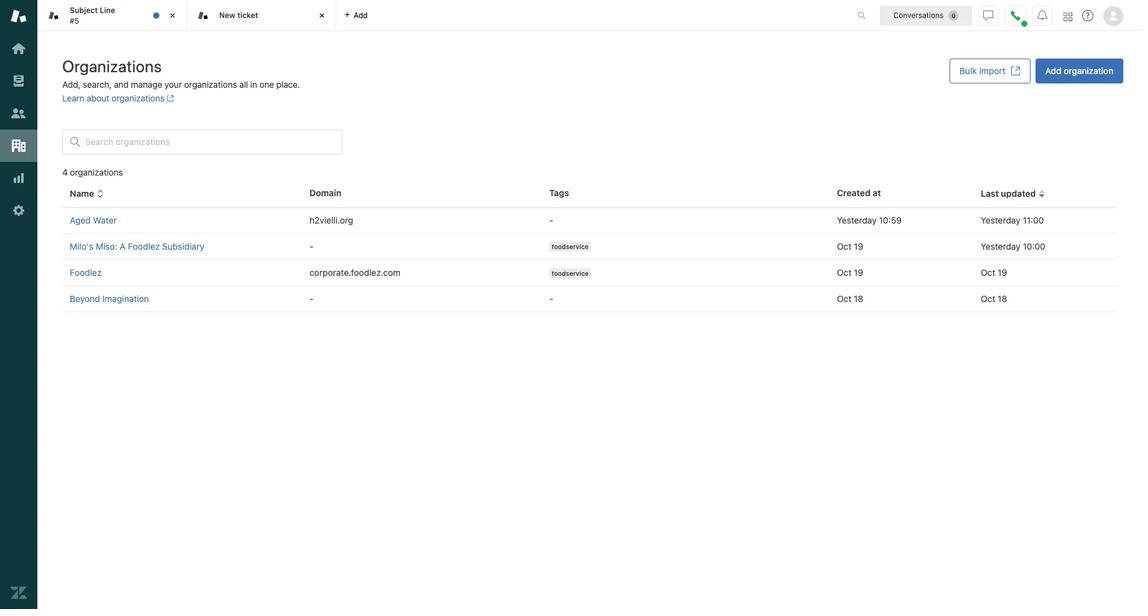 Task type: locate. For each thing, give the bounding box(es) containing it.
domain
[[310, 187, 341, 198]]

(opens in a new tab) image
[[164, 95, 174, 102]]

oct 19
[[837, 241, 864, 251], [837, 267, 864, 278], [981, 267, 1007, 278]]

oct
[[837, 241, 852, 251], [837, 267, 852, 278], [981, 267, 996, 278], [837, 293, 852, 304], [981, 293, 996, 304]]

import
[[980, 65, 1006, 76]]

foodservice for -
[[552, 243, 589, 251]]

aged water link
[[70, 215, 117, 225]]

notifications image
[[1038, 10, 1048, 20]]

oct 19 for oct
[[837, 267, 864, 278]]

tabs tab list
[[37, 0, 845, 31]]

0 horizontal spatial oct 18
[[837, 293, 864, 304]]

get started image
[[11, 40, 27, 57]]

close image left the add popup button
[[316, 9, 328, 22]]

0 horizontal spatial 18
[[854, 293, 864, 304]]

water
[[93, 215, 117, 225]]

organizations
[[62, 57, 162, 75]]

yesterday for yesterday 10:00
[[981, 241, 1021, 251]]

18
[[854, 293, 864, 304], [998, 293, 1007, 304]]

1 foodservice from the top
[[552, 243, 589, 251]]

add organization button
[[1036, 59, 1124, 83]]

organizations left "all"
[[184, 79, 237, 90]]

yesterday
[[837, 215, 877, 225], [981, 215, 1021, 225], [981, 241, 1021, 251]]

1 vertical spatial organizations
[[112, 93, 164, 103]]

search,
[[83, 79, 112, 90]]

foodlez link
[[70, 267, 102, 278]]

close image left new
[[166, 9, 179, 22]]

foodservice
[[552, 243, 589, 251], [552, 269, 589, 277]]

subsidiary
[[162, 241, 204, 251]]

add button
[[336, 0, 375, 31]]

2 foodservice from the top
[[552, 269, 589, 277]]

new ticket
[[219, 10, 258, 20]]

milo's
[[70, 241, 93, 251]]

learn about organizations
[[62, 93, 164, 103]]

foodlez right a at top
[[128, 241, 160, 251]]

0 vertical spatial foodlez
[[128, 241, 160, 251]]

customers image
[[11, 105, 27, 121]]

0 vertical spatial foodservice
[[552, 243, 589, 251]]

1 horizontal spatial 18
[[998, 293, 1007, 304]]

new
[[219, 10, 235, 20]]

learn about organizations link
[[62, 93, 174, 103]]

zendesk support image
[[11, 8, 27, 24]]

about
[[87, 93, 109, 103]]

1 vertical spatial foodservice
[[552, 269, 589, 277]]

10:59
[[879, 215, 902, 225]]

reporting image
[[11, 170, 27, 186]]

close image inside the new ticket tab
[[316, 9, 328, 22]]

1 close image from the left
[[166, 9, 179, 22]]

0 horizontal spatial foodlez
[[70, 267, 102, 278]]

one
[[259, 79, 274, 90]]

organizations up name button
[[70, 167, 123, 178]]

zendesk products image
[[1064, 12, 1073, 21]]

0 vertical spatial organizations
[[184, 79, 237, 90]]

updated
[[1001, 188, 1036, 199]]

manage
[[131, 79, 162, 90]]

close image
[[166, 9, 179, 22], [316, 9, 328, 22]]

last updated button
[[981, 188, 1046, 199]]

imagination
[[102, 293, 149, 304]]

tab
[[37, 0, 187, 31]]

yesterday down yesterday 11:00
[[981, 241, 1021, 251]]

organizations add, search, and manage your organizations all in one place.
[[62, 57, 300, 90]]

organizations
[[184, 79, 237, 90], [112, 93, 164, 103], [70, 167, 123, 178]]

admin image
[[11, 202, 27, 219]]

beyond imagination
[[70, 293, 149, 304]]

#5
[[70, 16, 79, 25]]

at
[[873, 187, 881, 198]]

views image
[[11, 73, 27, 89]]

19
[[854, 241, 864, 251], [854, 267, 864, 278], [998, 267, 1007, 278]]

oct for yesterday 10:00
[[837, 241, 852, 251]]

milo's miso: a foodlez subsidiary
[[70, 241, 204, 251]]

1 horizontal spatial oct 18
[[981, 293, 1007, 304]]

and
[[114, 79, 129, 90]]

oct 18
[[837, 293, 864, 304], [981, 293, 1007, 304]]

foodlez
[[128, 241, 160, 251], [70, 267, 102, 278]]

organizations down manage on the top left of the page
[[112, 93, 164, 103]]

organizations image
[[11, 138, 27, 154]]

0 horizontal spatial close image
[[166, 9, 179, 22]]

zendesk image
[[11, 585, 27, 601]]

4 organizations
[[62, 167, 123, 178]]

1 horizontal spatial close image
[[316, 9, 328, 22]]

4
[[62, 167, 68, 178]]

in
[[250, 79, 257, 90]]

add,
[[62, 79, 80, 90]]

2 close image from the left
[[316, 9, 328, 22]]

yesterday down last updated
[[981, 215, 1021, 225]]

foodlez up beyond
[[70, 267, 102, 278]]

h2vielli.org
[[310, 215, 353, 225]]

yesterday down the created at
[[837, 215, 877, 225]]

-
[[549, 215, 553, 225], [310, 241, 314, 251], [310, 293, 314, 304], [549, 293, 553, 304]]

name
[[70, 188, 94, 199]]

get help image
[[1083, 10, 1094, 21]]



Task type: describe. For each thing, give the bounding box(es) containing it.
subject line #5
[[70, 6, 115, 25]]

new ticket tab
[[187, 0, 336, 31]]

oct for oct 19
[[837, 267, 852, 278]]

milo's miso: a foodlez subsidiary link
[[70, 241, 204, 251]]

organizations inside organizations add, search, and manage your organizations all in one place.
[[184, 79, 237, 90]]

yesterday 10:00
[[981, 241, 1046, 251]]

2 18 from the left
[[998, 293, 1007, 304]]

your
[[165, 79, 182, 90]]

miso:
[[96, 241, 117, 251]]

a
[[120, 241, 126, 251]]

learn
[[62, 93, 84, 103]]

yesterday 10:59
[[837, 215, 902, 225]]

line
[[100, 6, 115, 15]]

organization
[[1064, 65, 1114, 76]]

1 vertical spatial foodlez
[[70, 267, 102, 278]]

bulk
[[960, 65, 977, 76]]

beyond
[[70, 293, 100, 304]]

2 vertical spatial organizations
[[70, 167, 123, 178]]

foodservice for corporate.foodlez.com
[[552, 269, 589, 277]]

yesterday for yesterday 10:59
[[837, 215, 877, 225]]

add
[[1046, 65, 1062, 76]]

oct for oct 18
[[837, 293, 852, 304]]

button displays agent's chat status as invisible. image
[[984, 10, 994, 20]]

place.
[[276, 79, 300, 90]]

tab containing subject line
[[37, 0, 187, 31]]

19 for yesterday 10:00
[[854, 241, 864, 251]]

beyond imagination link
[[70, 293, 149, 304]]

yesterday for yesterday 11:00
[[981, 215, 1021, 225]]

created at
[[837, 187, 881, 198]]

add organization
[[1046, 65, 1114, 76]]

19 for oct 19
[[854, 267, 864, 278]]

bulk import
[[960, 65, 1006, 76]]

tags
[[549, 187, 569, 198]]

corporate.foodlez.com
[[310, 267, 401, 278]]

close image inside tab
[[166, 9, 179, 22]]

subject
[[70, 6, 98, 15]]

aged water
[[70, 215, 117, 225]]

conversations
[[894, 10, 944, 20]]

11:00
[[1023, 215, 1044, 225]]

created
[[837, 187, 871, 198]]

ticket
[[237, 10, 258, 20]]

1 18 from the left
[[854, 293, 864, 304]]

yesterday 11:00
[[981, 215, 1044, 225]]

2 oct 18 from the left
[[981, 293, 1007, 304]]

all
[[239, 79, 248, 90]]

1 oct 18 from the left
[[837, 293, 864, 304]]

main element
[[0, 0, 37, 609]]

Search organizations field
[[85, 136, 335, 148]]

10:00
[[1023, 241, 1046, 251]]

last updated
[[981, 188, 1036, 199]]

bulk import button
[[950, 59, 1031, 83]]

oct 19 for yesterday
[[837, 241, 864, 251]]

last
[[981, 188, 999, 199]]

1 horizontal spatial foodlez
[[128, 241, 160, 251]]

aged
[[70, 215, 91, 225]]

name button
[[70, 188, 104, 199]]

add
[[354, 10, 368, 20]]

conversations button
[[880, 5, 972, 25]]



Task type: vqa. For each thing, say whether or not it's contained in the screenshot.
Deleted
no



